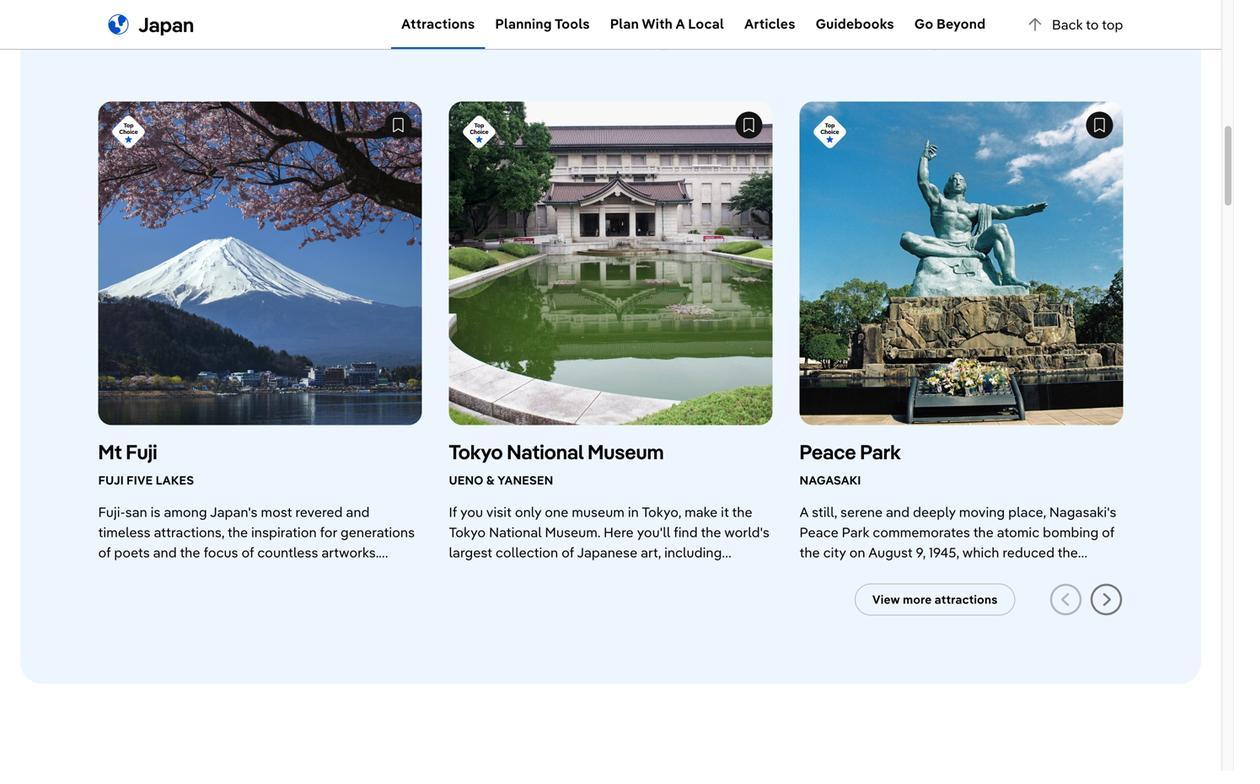 Task type: vqa. For each thing, say whether or not it's contained in the screenshot.
Save link
no



Task type: describe. For each thing, give the bounding box(es) containing it.
back
[[1052, 16, 1083, 33]]

the…
[[1058, 544, 1088, 561]]

make
[[685, 504, 718, 521]]

find
[[674, 524, 698, 541]]

view more attractions link
[[855, 584, 1016, 616]]

to
[[1086, 16, 1099, 33]]

park inside a still, serene and deeply moving place, nagasaki's peace park commemorates the atomic bombing of the city on august 9, 1945, which reduced the…
[[842, 524, 870, 541]]

peace statue, nagasaki,japan image
[[800, 102, 1124, 426]]

the down attractions,
[[180, 544, 200, 561]]

which
[[963, 544, 1000, 561]]

hundreds
[[98, 565, 159, 581]]

on
[[850, 544, 866, 561]]

fuji-
[[98, 504, 125, 521]]

1945,
[[929, 544, 959, 561]]

timeless
[[98, 524, 151, 541]]

park inside peace park nagasaki
[[860, 439, 901, 465]]

place,
[[1009, 504, 1046, 521]]

tokyo,
[[642, 504, 681, 521]]

countless
[[257, 544, 318, 561]]

in
[[628, 504, 639, 521]]

city
[[823, 544, 846, 561]]

peace inside a still, serene and deeply moving place, nagasaki's peace park commemorates the atomic bombing of the city on august 9, 1945, which reduced the…
[[800, 524, 839, 541]]

and inside a still, serene and deeply moving place, nagasaki's peace park commemorates the atomic bombing of the city on august 9, 1945, which reduced the…
[[886, 504, 910, 521]]

peace inside peace park nagasaki
[[800, 439, 856, 465]]

beyond
[[937, 15, 986, 32]]

a
[[800, 504, 809, 521]]

still,
[[812, 504, 837, 521]]

mt
[[98, 439, 122, 465]]

yanesen
[[497, 473, 553, 488]]

next slide image
[[1090, 583, 1124, 617]]

tools
[[555, 15, 590, 32]]

it
[[721, 504, 729, 521]]

of inside a still, serene and deeply moving place, nagasaki's peace park commemorates the atomic bombing of the city on august 9, 1945, which reduced the…
[[1102, 524, 1115, 541]]

if
[[449, 504, 457, 521]]

tokyo inside tokyo national museum ueno & yanesen
[[449, 439, 503, 465]]

nagasaki
[[800, 473, 861, 488]]

1 horizontal spatial and
[[346, 504, 370, 521]]

is
[[151, 504, 161, 521]]

the down japan's
[[228, 524, 248, 541]]

peace park link
[[800, 439, 1091, 465]]

planning
[[495, 15, 552, 32]]

revered
[[295, 504, 343, 521]]

for
[[320, 524, 337, 541]]

including…
[[664, 544, 732, 561]]

museum
[[572, 504, 625, 521]]

attractions,
[[154, 524, 225, 541]]

you
[[460, 504, 483, 521]]

artworks.
[[322, 544, 379, 561]]

mt fuji and cherry blossom image
[[98, 102, 422, 426]]

museum
[[588, 439, 664, 465]]

tokyo national museum ueno & yanesen
[[449, 439, 664, 488]]

with
[[642, 15, 673, 32]]

japanese
[[577, 544, 638, 561]]

most
[[261, 504, 292, 521]]

a still, serene and deeply moving place, nagasaki's peace park commemorates the atomic bombing of the city on august 9, 1945, which reduced the…
[[800, 504, 1117, 561]]

august
[[869, 544, 913, 561]]

of inside if you visit only one museum in tokyo, make it the tokyo national museum. here you'll find the world's largest collection of japanese art, including…
[[562, 544, 574, 561]]

0 vertical spatial fuji
[[126, 439, 157, 465]]

world's
[[725, 524, 770, 541]]

plan with a local button
[[610, 15, 724, 32]]

mt fuji link
[[98, 439, 390, 465]]

here
[[604, 524, 634, 541]]

among
[[164, 504, 207, 521]]

&
[[486, 473, 495, 488]]

if you visit only one museum in tokyo, make it the tokyo national museum. here you'll find the world's largest collection of japanese art, including…
[[449, 504, 770, 561]]



Task type: locate. For each thing, give the bounding box(es) containing it.
reduced
[[1003, 544, 1055, 561]]

articles
[[744, 15, 796, 32]]

moving
[[959, 504, 1005, 521]]

tokyo, ueno, taito-ku: tokyo national museum, honkan image
[[449, 102, 773, 426]]

view more attractions
[[872, 593, 998, 607]]

generations
[[341, 524, 415, 541]]

1 vertical spatial national
[[489, 524, 542, 541]]

national up 'collection'
[[489, 524, 542, 541]]

peace down still,
[[800, 524, 839, 541]]

9,
[[916, 544, 926, 561]]

mt fuji fuji five lakes
[[98, 439, 194, 488]]

more
[[903, 593, 932, 607]]

of down the museum.
[[562, 544, 574, 561]]

view
[[872, 593, 900, 607]]

local
[[688, 15, 724, 32]]

plan
[[610, 15, 639, 32]]

peace up nagasaki
[[800, 439, 856, 465]]

the down the make
[[701, 524, 721, 541]]

planning tools button
[[495, 15, 590, 32]]

visit
[[486, 504, 512, 521]]

go beyond button
[[915, 15, 986, 32]]

atomic
[[997, 524, 1040, 541]]

guidebooks
[[816, 15, 894, 32]]

ueno
[[449, 473, 484, 488]]

1 vertical spatial peace
[[800, 524, 839, 541]]

0 vertical spatial peace
[[800, 439, 856, 465]]

and
[[346, 504, 370, 521], [886, 504, 910, 521], [153, 544, 177, 561]]

collection
[[496, 544, 558, 561]]

2 horizontal spatial and
[[886, 504, 910, 521]]

lakes
[[156, 473, 194, 488]]

back to top
[[1052, 16, 1124, 33]]

0 vertical spatial park
[[860, 439, 901, 465]]

five
[[126, 473, 153, 488]]

1 tokyo from the top
[[449, 439, 503, 465]]

fuji-san is among japan's most revered and timeless attractions, the inspiration for generations of poets and the focus of countless artworks. hundreds of…
[[98, 504, 415, 581]]

a
[[676, 15, 685, 32]]

bombing
[[1043, 524, 1099, 541]]

one
[[545, 504, 569, 521]]

and up "of…"
[[153, 544, 177, 561]]

serene
[[841, 504, 883, 521]]

tokyo
[[449, 439, 503, 465], [449, 524, 486, 541]]

of left the poets
[[98, 544, 111, 561]]

san
[[125, 504, 147, 521]]

national up yanesen at the bottom of the page
[[507, 439, 584, 465]]

1 vertical spatial park
[[842, 524, 870, 541]]

commemorates
[[873, 524, 970, 541]]

tokyo national museum link
[[449, 439, 740, 465]]

previous slide image
[[1049, 583, 1083, 617]]

japan's
[[210, 504, 258, 521]]

inspiration
[[251, 524, 317, 541]]

guidebooks button
[[816, 15, 894, 32]]

attractions
[[935, 593, 998, 607]]

tokyo inside if you visit only one museum in tokyo, make it the tokyo national museum. here you'll find the world's largest collection of japanese art, including…
[[449, 524, 486, 541]]

poets
[[114, 544, 150, 561]]

of…
[[163, 565, 185, 581]]

0 vertical spatial national
[[507, 439, 584, 465]]

plan with a local
[[610, 15, 724, 32]]

nagasaki's
[[1050, 504, 1117, 521]]

the down moving
[[974, 524, 994, 541]]

the
[[732, 504, 753, 521], [228, 524, 248, 541], [701, 524, 721, 541], [974, 524, 994, 541], [180, 544, 200, 561], [800, 544, 820, 561]]

1 horizontal spatial fuji
[[126, 439, 157, 465]]

museum.
[[545, 524, 601, 541]]

top
[[1102, 16, 1124, 33]]

go
[[915, 15, 934, 32]]

fuji
[[126, 439, 157, 465], [98, 473, 124, 488]]

of right "focus"
[[242, 544, 254, 561]]

back to top button
[[1029, 0, 1124, 49]]

national inside if you visit only one museum in tokyo, make it the tokyo national museum. here you'll find the world's largest collection of japanese art, including…
[[489, 524, 542, 541]]

you'll
[[637, 524, 671, 541]]

attractions
[[401, 15, 475, 32]]

0 horizontal spatial fuji
[[98, 473, 124, 488]]

peace
[[800, 439, 856, 465], [800, 524, 839, 541]]

and up commemorates at the bottom of page
[[886, 504, 910, 521]]

0 vertical spatial tokyo
[[449, 439, 503, 465]]

focus
[[204, 544, 238, 561]]

and up generations
[[346, 504, 370, 521]]

park up nagasaki
[[860, 439, 901, 465]]

art,
[[641, 544, 661, 561]]

japan
[[139, 11, 194, 37]]

tokyo up "largest"
[[449, 524, 486, 541]]

of
[[1102, 524, 1115, 541], [98, 544, 111, 561], [242, 544, 254, 561], [562, 544, 574, 561]]

attractions button
[[401, 15, 475, 32]]

the left city on the bottom
[[800, 544, 820, 561]]

only
[[515, 504, 542, 521]]

the right it at the bottom right of the page
[[732, 504, 753, 521]]

national inside tokyo national museum ueno & yanesen
[[507, 439, 584, 465]]

2 peace from the top
[[800, 524, 839, 541]]

1 vertical spatial fuji
[[98, 473, 124, 488]]

park up on
[[842, 524, 870, 541]]

peace park nagasaki
[[800, 439, 901, 488]]

largest
[[449, 544, 492, 561]]

deeply
[[913, 504, 956, 521]]

articles button
[[744, 15, 796, 32]]

fuji up five
[[126, 439, 157, 465]]

1 vertical spatial tokyo
[[449, 524, 486, 541]]

tokyo up ueno
[[449, 439, 503, 465]]

go beyond
[[915, 15, 986, 32]]

fuji down mt
[[98, 473, 124, 488]]

0 horizontal spatial and
[[153, 544, 177, 561]]

of down "nagasaki's"
[[1102, 524, 1115, 541]]

2 tokyo from the top
[[449, 524, 486, 541]]

park
[[860, 439, 901, 465], [842, 524, 870, 541]]

1 peace from the top
[[800, 439, 856, 465]]

planning tools
[[495, 15, 590, 32]]



